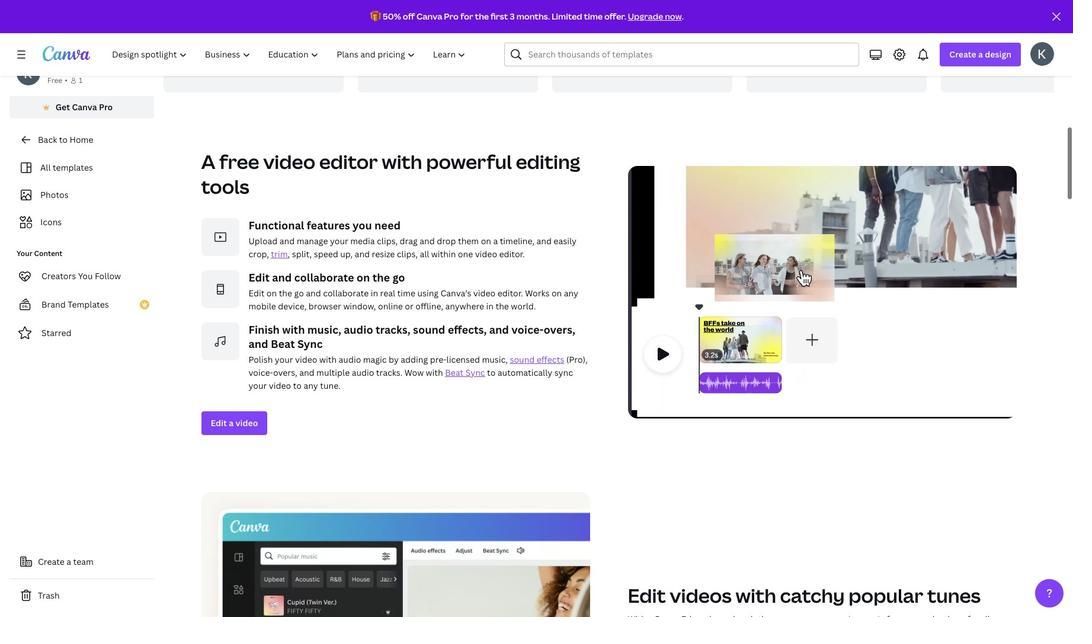 Task type: describe. For each thing, give the bounding box(es) containing it.
real
[[380, 288, 396, 299]]

first
[[491, 11, 509, 22]]

your inside youtube clip maker give your vlogs, video tutorials, and gaming streams a pro touch.
[[198, 40, 216, 51]]

with inside (pro), voice-overs, and multiple audio tracks. wow with
[[426, 367, 443, 378]]

brand
[[42, 299, 66, 310]]

brand templates
[[42, 299, 109, 310]]

videos for edit
[[670, 583, 732, 608]]

and left easily
[[537, 235, 552, 247]]

brand
[[864, 40, 888, 51]]

editing
[[516, 149, 581, 174]]

video inside the to automatically sync your video to any tune.
[[269, 380, 291, 391]]

and inside stories share cool 15-second stories on instagram and facebook.
[[609, 53, 624, 64]]

stories share cool 15-second stories on instagram and facebook.
[[567, 25, 695, 64]]

Search search field
[[529, 43, 852, 66]]

your inside upload and manage your media clips, drag and drop them on a timeline, and easily crop,
[[330, 235, 349, 247]]

polish
[[395, 53, 420, 64]]

pre-
[[430, 354, 447, 365]]

🎁
[[371, 11, 381, 22]]

starred
[[42, 327, 72, 339]]

overs, inside (pro), voice-overs, and multiple audio tracks. wow with
[[273, 367, 298, 378]]

works
[[526, 288, 550, 299]]

get canva pro button
[[9, 96, 154, 119]]

video collages image
[[942, 0, 1074, 30]]

team
[[73, 556, 94, 568]]

1 horizontal spatial sound
[[510, 354, 535, 365]]

stories link
[[567, 25, 719, 39]]

and up ,
[[280, 235, 295, 247]]

video inside youtube clip maker give your vlogs, video tutorials, and gaming streams a pro touch.
[[243, 40, 265, 51]]

edit videos with catchy popular tunes
[[628, 583, 982, 608]]

creators you follow
[[42, 270, 121, 282]]

your inside the to automatically sync your video to any tune.
[[249, 380, 267, 391]]

edit and collaborate on the go image
[[201, 270, 239, 308]]

•
[[65, 75, 68, 85]]

with left catchy at the bottom
[[736, 583, 777, 608]]

1 horizontal spatial canva
[[417, 11, 443, 22]]

content
[[34, 248, 62, 259]]

device,
[[278, 301, 307, 312]]

beat inside finish with music, audio tracks, sound effects, and voice-overs, and beat sync
[[271, 337, 295, 351]]

tiktok
[[372, 25, 406, 39]]

offline,
[[416, 301, 444, 312]]

browser
[[309, 301, 342, 312]]

resize
[[372, 248, 395, 260]]

beat sync link
[[445, 367, 485, 378]]

you
[[353, 218, 372, 232]]

tunes
[[928, 583, 982, 608]]

intros
[[794, 25, 825, 39]]

editor. inside edit and collaborate on the go edit on the go and collaborate in real time using canva's video editor. works on any mobile device, browser window, online or offline, anywhere in the world.
[[498, 288, 524, 299]]

upload and manage your media clips, drag and drop them on a timeline, and easily crop,
[[249, 235, 577, 260]]

back
[[38, 134, 57, 145]]

offer.
[[605, 11, 627, 22]]

drag
[[400, 235, 418, 247]]

all templates
[[40, 162, 93, 173]]

your right the polish
[[275, 354, 293, 365]]

media inside video collages level up your social media con
[[1037, 50, 1062, 61]]

and inside video intros craft an engaging and on-brand intro for your videos.
[[833, 40, 848, 51]]

finish with music, audio tracks, sound effects, and voice-overs, and beat sync image
[[201, 323, 239, 361]]

0 horizontal spatial to
[[59, 134, 68, 145]]

design
[[986, 49, 1012, 60]]

create a design
[[950, 49, 1012, 60]]

tiktok videos display your wit and creativity with more polish on tiktok.
[[372, 25, 513, 64]]

tracks,
[[376, 323, 411, 337]]

(pro), voice-overs, and multiple audio tracks. wow with
[[249, 354, 588, 378]]

powerful
[[426, 149, 512, 174]]

1 horizontal spatial in
[[487, 301, 494, 312]]

functional features you need
[[249, 218, 401, 232]]

a free video editor with powerful editing tools
[[201, 149, 581, 199]]

online
[[378, 301, 403, 312]]

all
[[40, 162, 51, 173]]

on inside upload and manage your media clips, drag and drop them on a timeline, and easily crop,
[[481, 235, 492, 247]]

catchy
[[781, 583, 846, 608]]

trim , split, speed up, and resize clips, all within one video editor.
[[271, 248, 525, 260]]

canva inside button
[[72, 101, 97, 113]]

with inside finish with music, audio tracks, sound effects, and voice-overs, and beat sync
[[282, 323, 305, 337]]

beat sync
[[445, 367, 485, 378]]

world.
[[511, 301, 536, 312]]

1 vertical spatial collaborate
[[323, 288, 369, 299]]

photos
[[40, 189, 69, 200]]

collages
[[988, 35, 1031, 49]]

2 horizontal spatial to
[[487, 367, 496, 378]]

pro inside button
[[99, 101, 113, 113]]

the up real
[[373, 270, 390, 285]]

and inside tiktok videos display your wit and creativity with more polish on tiktok.
[[439, 40, 454, 51]]

1 vertical spatial audio
[[339, 354, 361, 365]]

tune.
[[320, 380, 341, 391]]

give
[[178, 40, 196, 51]]

free •
[[47, 75, 68, 85]]

functional features you need image
[[201, 218, 239, 256]]

0 vertical spatial editor.
[[500, 248, 525, 260]]

video for video collages
[[956, 35, 986, 49]]

1
[[79, 75, 83, 85]]

with inside a free video editor with powerful editing tools
[[382, 149, 423, 174]]

crop,
[[249, 248, 269, 260]]

sound effects link
[[510, 354, 565, 365]]

create for create a team
[[38, 556, 65, 568]]

gaming
[[178, 53, 207, 64]]

multiple
[[317, 367, 350, 378]]

top level navigation element
[[104, 43, 476, 66]]

or
[[405, 301, 414, 312]]

touch.
[[265, 53, 291, 64]]

trim
[[271, 248, 288, 260]]

anywhere
[[446, 301, 485, 312]]

pro
[[249, 53, 263, 64]]

templates
[[53, 162, 93, 173]]

back to home link
[[9, 128, 154, 152]]

video for video intros
[[761, 25, 791, 39]]

tiktok.
[[434, 53, 461, 64]]

(pro),
[[567, 354, 588, 365]]

sound inside finish with music, audio tracks, sound effects, and voice-overs, and beat sync
[[413, 323, 446, 337]]

you
[[78, 270, 93, 282]]

automatically
[[498, 367, 553, 378]]

1 horizontal spatial music,
[[482, 354, 508, 365]]

1 vertical spatial clips,
[[397, 248, 418, 260]]

your inside tiktok videos display your wit and creativity with more polish on tiktok.
[[404, 40, 422, 51]]

to automatically sync your video to any tune.
[[249, 367, 573, 391]]

0 vertical spatial time
[[584, 11, 603, 22]]

polish
[[249, 354, 273, 365]]

creativity
[[456, 40, 494, 51]]

1 vertical spatial beat
[[445, 367, 464, 378]]

templates
[[68, 299, 109, 310]]

timeline,
[[500, 235, 535, 247]]

sync inside finish with music, audio tracks, sound effects, and voice-overs, and beat sync
[[298, 337, 323, 351]]

within
[[432, 248, 456, 260]]

edit for edit a video
[[211, 417, 227, 429]]

,
[[288, 248, 290, 260]]

and up browser
[[306, 288, 321, 299]]

cool
[[592, 40, 609, 51]]

get
[[56, 101, 70, 113]]

kendall parks image
[[1031, 42, 1055, 66]]

with up multiple
[[320, 354, 337, 365]]

split,
[[292, 248, 312, 260]]



Task type: vqa. For each thing, say whether or not it's contained in the screenshot.
Side Panel tab list
no



Task type: locate. For each thing, give the bounding box(es) containing it.
overs, up effects on the right of page
[[544, 323, 576, 337]]

your content
[[17, 248, 62, 259]]

1 vertical spatial music,
[[482, 354, 508, 365]]

a for video
[[229, 417, 234, 429]]

up,
[[341, 248, 353, 260]]

con
[[1064, 50, 1074, 61]]

your down youtube
[[198, 40, 216, 51]]

0 vertical spatial beat
[[271, 337, 295, 351]]

1 horizontal spatial videos
[[670, 583, 732, 608]]

wit
[[424, 40, 437, 51]]

create for create a design
[[950, 49, 977, 60]]

all templates link
[[17, 157, 147, 179]]

edit and collaborate on the go edit on the go and collaborate in real time using canva's video editor. works on any mobile device, browser window, online or offline, anywhere in the world.
[[249, 270, 579, 312]]

media down you
[[351, 235, 375, 247]]

for
[[461, 11, 474, 22], [761, 53, 773, 64]]

craft
[[761, 40, 782, 51]]

wow
[[405, 367, 424, 378]]

media inside upload and manage your media clips, drag and drop them on a timeline, and easily crop,
[[351, 235, 375, 247]]

overs, inside finish with music, audio tracks, sound effects, and voice-overs, and beat sync
[[544, 323, 576, 337]]

popular music on canva video editor image
[[201, 492, 590, 617]]

edit for edit and collaborate on the go edit on the go and collaborate in real time using canva's video editor. works on any mobile device, browser window, online or offline, anywhere in the world.
[[249, 270, 270, 285]]

1 vertical spatial any
[[304, 380, 318, 391]]

0 vertical spatial overs,
[[544, 323, 576, 337]]

icons link
[[17, 211, 147, 234]]

stories
[[567, 25, 604, 39], [655, 40, 683, 51]]

with down first
[[496, 40, 513, 51]]

the left first
[[475, 11, 489, 22]]

in right anywhere
[[487, 301, 494, 312]]

1 vertical spatial for
[[761, 53, 773, 64]]

and up tiktok.
[[439, 40, 454, 51]]

a inside youtube clip maker give your vlogs, video tutorials, and gaming streams a pro touch.
[[243, 53, 247, 64]]

by
[[389, 354, 399, 365]]

upload
[[249, 235, 278, 247]]

for up tiktok videos link
[[461, 11, 474, 22]]

any right works
[[564, 288, 579, 299]]

your down collages
[[992, 50, 1010, 61]]

clip
[[225, 25, 245, 39]]

0 vertical spatial audio
[[344, 323, 373, 337]]

window,
[[344, 301, 376, 312]]

edit inside edit a video link
[[211, 417, 227, 429]]

voice- inside finish with music, audio tracks, sound effects, and voice-overs, and beat sync
[[512, 323, 544, 337]]

on inside tiktok videos display your wit and creativity with more polish on tiktok.
[[422, 53, 432, 64]]

your down the polish
[[249, 380, 267, 391]]

create a team
[[38, 556, 94, 568]]

0 vertical spatial videos
[[408, 25, 442, 39]]

effects
[[537, 354, 565, 365]]

a inside create a team button
[[67, 556, 71, 568]]

0 horizontal spatial overs,
[[273, 367, 298, 378]]

tiktok videos image
[[358, 0, 538, 20]]

easily
[[554, 235, 577, 247]]

media
[[1037, 50, 1062, 61], [351, 235, 375, 247]]

1 vertical spatial media
[[351, 235, 375, 247]]

create left team
[[38, 556, 65, 568]]

music, inside finish with music, audio tracks, sound effects, and voice-overs, and beat sync
[[308, 323, 342, 337]]

sync
[[298, 337, 323, 351], [466, 367, 485, 378]]

voice- inside (pro), voice-overs, and multiple audio tracks. wow with
[[249, 367, 273, 378]]

back to home
[[38, 134, 93, 145]]

youtube
[[178, 25, 223, 39]]

stories image
[[553, 0, 733, 20]]

sync down licensed
[[466, 367, 485, 378]]

overs,
[[544, 323, 576, 337], [273, 367, 298, 378]]

a inside create a design 'dropdown button'
[[979, 49, 984, 60]]

1 horizontal spatial to
[[293, 380, 302, 391]]

trim link
[[271, 248, 288, 260]]

1 vertical spatial sync
[[466, 367, 485, 378]]

personal
[[47, 62, 83, 74]]

audio up multiple
[[339, 354, 361, 365]]

limited
[[552, 11, 583, 22]]

sound down "offline,"
[[413, 323, 446, 337]]

a for design
[[979, 49, 984, 60]]

0 vertical spatial any
[[564, 288, 579, 299]]

audio
[[344, 323, 373, 337], [339, 354, 361, 365], [352, 367, 374, 378]]

2 vertical spatial audio
[[352, 367, 374, 378]]

1 vertical spatial editor.
[[498, 288, 524, 299]]

1 vertical spatial in
[[487, 301, 494, 312]]

0 horizontal spatial any
[[304, 380, 318, 391]]

in left real
[[371, 288, 378, 299]]

1 vertical spatial stories
[[655, 40, 683, 51]]

1 vertical spatial voice-
[[249, 367, 273, 378]]

overs, down finish
[[273, 367, 298, 378]]

creators you follow link
[[9, 264, 154, 288]]

social
[[1012, 50, 1035, 61]]

a inside upload and manage your media clips, drag and drop them on a timeline, and easily crop,
[[494, 235, 498, 247]]

on-
[[850, 40, 864, 51]]

go up real
[[393, 270, 405, 285]]

0 vertical spatial stories
[[567, 25, 604, 39]]

2 vertical spatial to
[[293, 380, 302, 391]]

audio down magic
[[352, 367, 374, 378]]

video inside video intros craft an engaging and on-brand intro for your videos.
[[761, 25, 791, 39]]

0 horizontal spatial voice-
[[249, 367, 273, 378]]

second
[[624, 40, 653, 51]]

voice- down world.
[[512, 323, 544, 337]]

create a team button
[[9, 550, 154, 574]]

0 horizontal spatial time
[[398, 288, 416, 299]]

tutorials,
[[267, 40, 303, 51]]

trash
[[38, 590, 60, 601]]

videos for tiktok
[[408, 25, 442, 39]]

manage
[[297, 235, 328, 247]]

music, right licensed
[[482, 354, 508, 365]]

and inside (pro), voice-overs, and multiple audio tracks. wow with
[[300, 367, 315, 378]]

video inside edit and collaborate on the go edit on the go and collaborate in real time using canva's video editor. works on any mobile device, browser window, online or offline, anywhere in the world.
[[474, 288, 496, 299]]

1 horizontal spatial for
[[761, 53, 773, 64]]

1 vertical spatial time
[[398, 288, 416, 299]]

and up all
[[420, 235, 435, 247]]

on
[[685, 40, 695, 51], [422, 53, 432, 64], [481, 235, 492, 247], [357, 270, 370, 285], [267, 288, 277, 299], [552, 288, 562, 299]]

months.
[[517, 11, 550, 22]]

time up or
[[398, 288, 416, 299]]

pro up back to home link on the left top of the page
[[99, 101, 113, 113]]

stories up share
[[567, 25, 604, 39]]

collaborate
[[294, 270, 354, 285], [323, 288, 369, 299]]

0 horizontal spatial videos
[[408, 25, 442, 39]]

0 horizontal spatial sync
[[298, 337, 323, 351]]

video
[[243, 40, 265, 51], [263, 149, 316, 174], [475, 248, 498, 260], [474, 288, 496, 299], [295, 354, 318, 365], [269, 380, 291, 391], [236, 417, 258, 429]]

video collages level up your social media con
[[956, 35, 1074, 74]]

your down an
[[775, 53, 793, 64]]

and down 15-
[[609, 53, 624, 64]]

and up the polish
[[249, 337, 268, 351]]

go up the device,
[[294, 288, 304, 299]]

0 vertical spatial pro
[[444, 11, 459, 22]]

licensed
[[447, 354, 480, 365]]

your
[[198, 40, 216, 51], [404, 40, 422, 51], [992, 50, 1010, 61], [775, 53, 793, 64], [330, 235, 349, 247], [275, 354, 293, 365], [249, 380, 267, 391]]

0 horizontal spatial media
[[351, 235, 375, 247]]

video inside video collages level up your social media con
[[956, 35, 986, 49]]

1 horizontal spatial voice-
[[512, 323, 544, 337]]

0 vertical spatial media
[[1037, 50, 1062, 61]]

0 horizontal spatial beat
[[271, 337, 295, 351]]

1 horizontal spatial pro
[[444, 11, 459, 22]]

with down the device,
[[282, 323, 305, 337]]

1 vertical spatial sound
[[510, 354, 535, 365]]

video up craft
[[761, 25, 791, 39]]

1 vertical spatial create
[[38, 556, 65, 568]]

and down video intros link
[[833, 40, 848, 51]]

0 horizontal spatial sound
[[413, 323, 446, 337]]

1 horizontal spatial create
[[950, 49, 977, 60]]

collaborate up window, at the left
[[323, 288, 369, 299]]

the left world.
[[496, 301, 509, 312]]

share
[[567, 40, 590, 51]]

0 horizontal spatial in
[[371, 288, 378, 299]]

edit for edit videos with catchy popular tunes
[[628, 583, 666, 608]]

clips,
[[377, 235, 398, 247], [397, 248, 418, 260]]

0 vertical spatial music,
[[308, 323, 342, 337]]

1 vertical spatial go
[[294, 288, 304, 299]]

and inside youtube clip maker give your vlogs, video tutorials, and gaming streams a pro touch.
[[305, 40, 321, 51]]

create inside button
[[38, 556, 65, 568]]

any inside the to automatically sync your video to any tune.
[[304, 380, 318, 391]]

0 horizontal spatial for
[[461, 11, 474, 22]]

0 horizontal spatial stories
[[567, 25, 604, 39]]

drop
[[437, 235, 456, 247]]

0 vertical spatial go
[[393, 270, 405, 285]]

functional
[[249, 218, 304, 232]]

tracks.
[[376, 367, 403, 378]]

0 horizontal spatial canva
[[72, 101, 97, 113]]

follow
[[95, 270, 121, 282]]

0 vertical spatial for
[[461, 11, 474, 22]]

to
[[59, 134, 68, 145], [487, 367, 496, 378], [293, 380, 302, 391]]

effects,
[[448, 323, 487, 337]]

music, down browser
[[308, 323, 342, 337]]

stories up facebook.
[[655, 40, 683, 51]]

features
[[307, 218, 350, 232]]

with inside tiktok videos display your wit and creativity with more polish on tiktok.
[[496, 40, 513, 51]]

0 horizontal spatial music,
[[308, 323, 342, 337]]

0 vertical spatial sound
[[413, 323, 446, 337]]

time inside edit and collaborate on the go edit on the go and collaborate in real time using canva's video editor. works on any mobile device, browser window, online or offline, anywhere in the world.
[[398, 288, 416, 299]]

audio inside finish with music, audio tracks, sound effects, and voice-overs, and beat sync
[[344, 323, 373, 337]]

your inside video intros craft an engaging and on-brand intro for your videos.
[[775, 53, 793, 64]]

beat down licensed
[[445, 367, 464, 378]]

your up "up,"
[[330, 235, 349, 247]]

with down pre-
[[426, 367, 443, 378]]

upgrade now button
[[628, 11, 682, 22]]

any inside edit and collaborate on the go edit on the go and collaborate in real time using canva's video editor. works on any mobile device, browser window, online or offline, anywhere in the world.
[[564, 288, 579, 299]]

video
[[761, 25, 791, 39], [956, 35, 986, 49]]

video up level
[[956, 35, 986, 49]]

the up the device,
[[279, 288, 292, 299]]

with right 'editor'
[[382, 149, 423, 174]]

starred link
[[9, 321, 154, 345]]

with
[[496, 40, 513, 51], [382, 149, 423, 174], [282, 323, 305, 337], [320, 354, 337, 365], [426, 367, 443, 378], [736, 583, 777, 608]]

tools
[[201, 174, 250, 199]]

clips, up resize
[[377, 235, 398, 247]]

trash link
[[9, 584, 154, 608]]

1 vertical spatial to
[[487, 367, 496, 378]]

and down trim
[[272, 270, 292, 285]]

0 vertical spatial collaborate
[[294, 270, 354, 285]]

1 horizontal spatial time
[[584, 11, 603, 22]]

1 horizontal spatial sync
[[466, 367, 485, 378]]

create inside 'dropdown button'
[[950, 49, 977, 60]]

vlogs,
[[218, 40, 241, 51]]

any left tune.
[[304, 380, 318, 391]]

0 vertical spatial clips,
[[377, 235, 398, 247]]

canva right off on the top left of the page
[[417, 11, 443, 22]]

adding
[[401, 354, 428, 365]]

0 horizontal spatial pro
[[99, 101, 113, 113]]

1 horizontal spatial beat
[[445, 367, 464, 378]]

a inside edit a video link
[[229, 417, 234, 429]]

a for team
[[67, 556, 71, 568]]

home
[[70, 134, 93, 145]]

0 vertical spatial canva
[[417, 11, 443, 22]]

to right beat sync link
[[487, 367, 496, 378]]

intro
[[890, 40, 909, 51]]

0 vertical spatial create
[[950, 49, 977, 60]]

to right the back
[[59, 134, 68, 145]]

your up polish
[[404, 40, 422, 51]]

videos inside tiktok videos display your wit and creativity with more polish on tiktok.
[[408, 25, 442, 39]]

music,
[[308, 323, 342, 337], [482, 354, 508, 365]]

create
[[950, 49, 977, 60], [38, 556, 65, 568]]

and right tutorials,
[[305, 40, 321, 51]]

1 horizontal spatial any
[[564, 288, 579, 299]]

1 horizontal spatial video
[[956, 35, 986, 49]]

and right "up,"
[[355, 248, 370, 260]]

for down craft
[[761, 53, 773, 64]]

0 horizontal spatial go
[[294, 288, 304, 299]]

canva's
[[441, 288, 472, 299]]

pro up tiktok videos link
[[444, 11, 459, 22]]

1 horizontal spatial media
[[1037, 50, 1062, 61]]

edit a video
[[211, 417, 258, 429]]

creators
[[42, 270, 76, 282]]

50%
[[383, 11, 401, 22]]

collaborate down speed
[[294, 270, 354, 285]]

0 vertical spatial sync
[[298, 337, 323, 351]]

editor. down timeline,
[[500, 248, 525, 260]]

1 vertical spatial canva
[[72, 101, 97, 113]]

1 horizontal spatial stories
[[655, 40, 683, 51]]

canva right get
[[72, 101, 97, 113]]

1 horizontal spatial overs,
[[544, 323, 576, 337]]

for inside video intros craft an engaging and on-brand intro for your videos.
[[761, 53, 773, 64]]

audio down window, at the left
[[344, 323, 373, 337]]

1 horizontal spatial go
[[393, 270, 405, 285]]

sync
[[555, 367, 573, 378]]

display
[[372, 40, 402, 51]]

1 vertical spatial videos
[[670, 583, 732, 608]]

time left offer.
[[584, 11, 603, 22]]

clips, inside upload and manage your media clips, drag and drop them on a timeline, and easily crop,
[[377, 235, 398, 247]]

audio inside (pro), voice-overs, and multiple audio tracks. wow with
[[352, 367, 374, 378]]

brand templates link
[[9, 293, 154, 317]]

video inside a free video editor with powerful editing tools
[[263, 149, 316, 174]]

edit
[[249, 270, 270, 285], [249, 288, 265, 299], [211, 417, 227, 429], [628, 583, 666, 608]]

beat up the polish
[[271, 337, 295, 351]]

clips, down the drag
[[397, 248, 418, 260]]

videos
[[408, 25, 442, 39], [670, 583, 732, 608]]

to left tune.
[[293, 380, 302, 391]]

and left multiple
[[300, 367, 315, 378]]

1 vertical spatial pro
[[99, 101, 113, 113]]

1 vertical spatial overs,
[[273, 367, 298, 378]]

sync up multiple
[[298, 337, 323, 351]]

0 vertical spatial in
[[371, 288, 378, 299]]

media left con
[[1037, 50, 1062, 61]]

editor. up world.
[[498, 288, 524, 299]]

0 vertical spatial voice-
[[512, 323, 544, 337]]

your inside video collages level up your social media con
[[992, 50, 1010, 61]]

0 vertical spatial to
[[59, 134, 68, 145]]

sound up automatically
[[510, 354, 535, 365]]

and right effects,
[[490, 323, 509, 337]]

now
[[665, 11, 682, 22]]

on inside stories share cool 15-second stories on instagram and facebook.
[[685, 40, 695, 51]]

maker
[[247, 25, 280, 39]]

0 horizontal spatial create
[[38, 556, 65, 568]]

get canva pro
[[56, 101, 113, 113]]

videos.
[[796, 53, 824, 64]]

off
[[403, 11, 415, 22]]

0 horizontal spatial video
[[761, 25, 791, 39]]

speed
[[314, 248, 338, 260]]

create left up
[[950, 49, 977, 60]]

None search field
[[505, 43, 860, 66]]

voice- down the polish
[[249, 367, 273, 378]]



